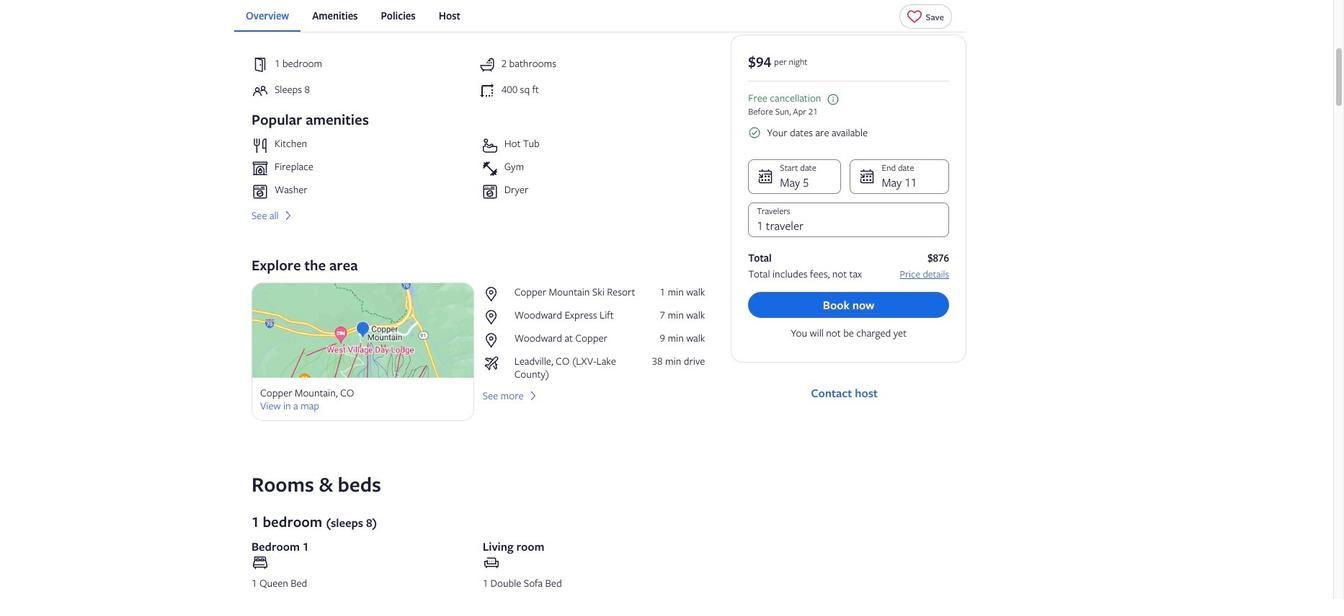 Task type: vqa. For each thing, say whether or not it's contained in the screenshot.
small icon
yes



Task type: describe. For each thing, give the bounding box(es) containing it.
small image
[[749, 126, 762, 139]]

1 vertical spatial list
[[483, 286, 705, 381]]

map image
[[252, 283, 474, 378]]

0 vertical spatial list
[[234, 0, 967, 32]]

airport image
[[483, 355, 509, 372]]

0 horizontal spatial medium image
[[282, 209, 295, 222]]

1 popular location image from the top
[[483, 309, 509, 326]]



Task type: locate. For each thing, give the bounding box(es) containing it.
popular location image up the airport image in the left of the page
[[483, 332, 509, 349]]

1 vertical spatial medium image
[[282, 209, 295, 222]]

2 horizontal spatial medium image
[[527, 389, 540, 402]]

1 horizontal spatial medium image
[[324, 17, 337, 30]]

0 vertical spatial medium image
[[324, 17, 337, 30]]

list
[[234, 0, 967, 32], [483, 286, 705, 381]]

medium image
[[324, 17, 337, 30], [282, 209, 295, 222], [527, 389, 540, 402]]

2 popular location image from the top
[[483, 332, 509, 349]]

popular location image
[[483, 286, 509, 303]]

2 vertical spatial medium image
[[527, 389, 540, 402]]

1 vertical spatial popular location image
[[483, 332, 509, 349]]

0 vertical spatial popular location image
[[483, 309, 509, 326]]

popular location image down popular location icon
[[483, 309, 509, 326]]

list item
[[252, 137, 476, 154], [481, 137, 705, 154], [252, 160, 476, 177], [481, 160, 705, 177], [252, 183, 476, 200], [481, 183, 705, 200]]

popular location image
[[483, 309, 509, 326], [483, 332, 509, 349]]



